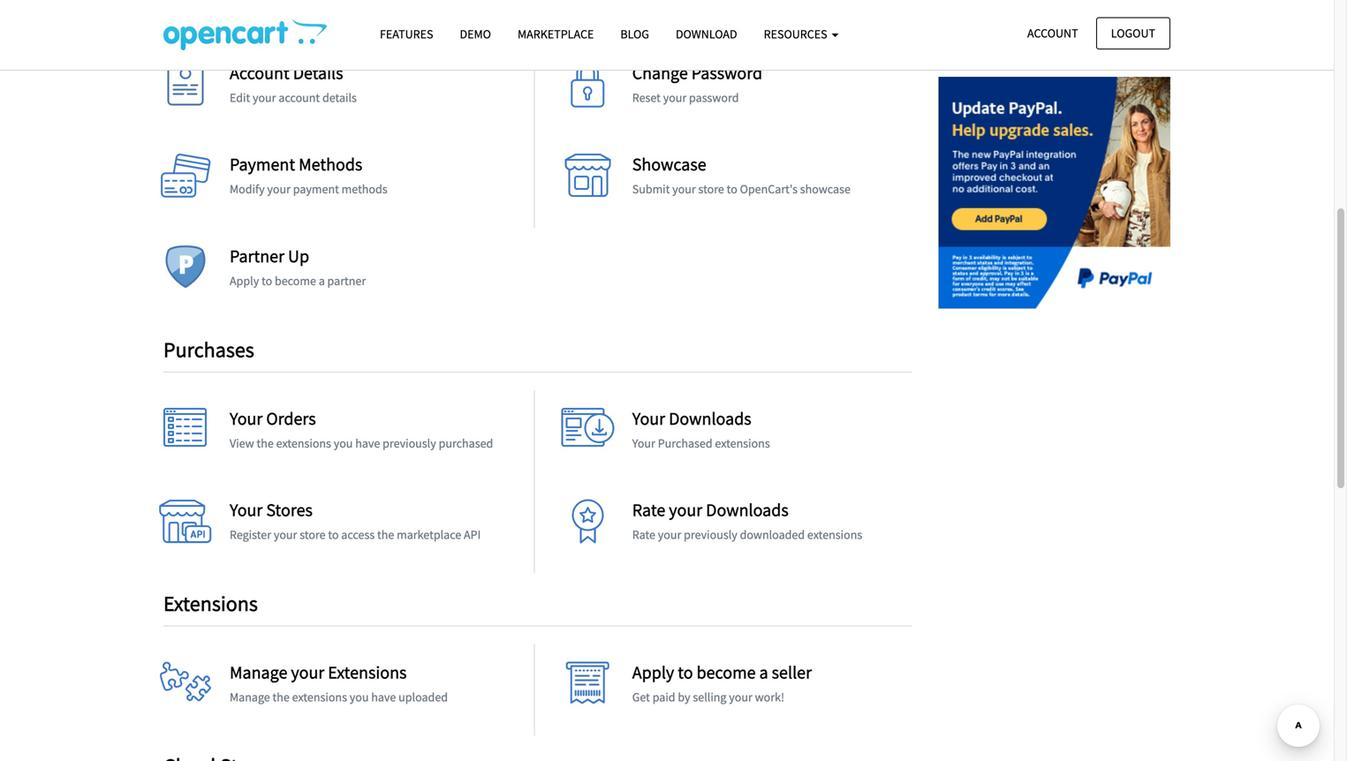 Task type: locate. For each thing, give the bounding box(es) containing it.
work!
[[755, 690, 785, 706]]

features
[[380, 26, 434, 42]]

0 vertical spatial store
[[699, 181, 725, 197]]

apply inside apply to become a seller get paid by selling your work!
[[633, 662, 675, 684]]

marketplace link
[[505, 19, 608, 50]]

register your store to access the marketplace api link
[[230, 527, 481, 543]]

account
[[1028, 25, 1079, 41], [230, 62, 290, 84]]

1 horizontal spatial store
[[699, 181, 725, 197]]

0 vertical spatial account
[[1028, 25, 1079, 41]]

your downloads link
[[633, 408, 752, 430]]

extensions
[[164, 591, 258, 618], [328, 662, 407, 684]]

0 vertical spatial previously
[[383, 436, 436, 452]]

your downloads image
[[562, 408, 615, 461]]

1 vertical spatial store
[[300, 527, 326, 543]]

1 vertical spatial extensions
[[328, 662, 407, 684]]

account for account
[[1028, 25, 1079, 41]]

your inside your orders view the extensions you have previously purchased
[[230, 408, 263, 430]]

0 vertical spatial have
[[356, 436, 380, 452]]

1 horizontal spatial a
[[760, 662, 769, 684]]

your inside change password reset your password
[[664, 90, 687, 105]]

showcase
[[801, 181, 851, 197]]

2 vertical spatial the
[[273, 690, 290, 706]]

0 horizontal spatial extensions
[[164, 591, 258, 618]]

become
[[275, 273, 316, 289], [697, 662, 756, 684]]

logout link
[[1097, 17, 1171, 49]]

your up purchased
[[633, 408, 666, 430]]

payment methods link
[[230, 154, 363, 176]]

account inside account details edit your account details
[[230, 62, 290, 84]]

1 vertical spatial become
[[697, 662, 756, 684]]

your right edit
[[253, 90, 276, 105]]

extensions down register
[[164, 591, 258, 618]]

cloud
[[987, 13, 1026, 33]]

0 vertical spatial downloads
[[669, 408, 752, 430]]

rate
[[633, 500, 666, 522], [633, 527, 656, 543]]

stores
[[266, 500, 313, 522]]

you up the your stores register your store to access the marketplace api
[[334, 436, 353, 452]]

rate your downloads image
[[562, 500, 615, 553]]

you inside your orders view the extensions you have previously purchased
[[334, 436, 353, 452]]

a inside apply to become a seller get paid by selling your work!
[[760, 662, 769, 684]]

to
[[727, 181, 738, 197], [262, 273, 272, 289], [328, 527, 339, 543], [678, 662, 694, 684]]

you
[[334, 436, 353, 452], [350, 690, 369, 706]]

register
[[230, 527, 271, 543]]

downloads inside your downloads your purchased extensions
[[669, 408, 752, 430]]

to left opencart's
[[727, 181, 738, 197]]

your orders link
[[230, 408, 316, 430]]

0 horizontal spatial account
[[230, 62, 290, 84]]

your stores image
[[159, 500, 212, 553]]

change password reset your password
[[633, 62, 763, 105]]

your up rate your previously downloaded extensions link
[[669, 500, 703, 522]]

showcase image
[[562, 154, 615, 207]]

1 vertical spatial have
[[371, 690, 396, 706]]

downloads up your purchased extensions link
[[669, 408, 752, 430]]

extensions inside manage your extensions manage the extensions you have uploaded
[[328, 662, 407, 684]]

your left purchased
[[633, 436, 656, 452]]

your right reset
[[664, 90, 687, 105]]

get
[[633, 690, 650, 706]]

your
[[230, 408, 263, 430], [633, 408, 666, 430], [633, 436, 656, 452], [230, 500, 263, 522]]

orders
[[266, 408, 316, 430]]

1 vertical spatial downloads
[[706, 500, 789, 522]]

previously down rate your downloads link at the bottom of page
[[684, 527, 738, 543]]

rate your downloads rate your previously downloaded extensions
[[633, 500, 863, 543]]

account up edit
[[230, 62, 290, 84]]

uploaded
[[399, 690, 448, 706]]

have left the uploaded
[[371, 690, 396, 706]]

become up selling
[[697, 662, 756, 684]]

extensions down orders
[[276, 436, 331, 452]]

store down showcase link
[[699, 181, 725, 197]]

details
[[323, 90, 357, 105]]

apply down partner
[[230, 273, 259, 289]]

account
[[279, 90, 320, 105]]

your orders view the extensions you have previously purchased
[[230, 408, 493, 452]]

to inside the your stores register your store to access the marketplace api
[[328, 527, 339, 543]]

store
[[699, 181, 725, 197], [300, 527, 326, 543]]

to up by
[[678, 662, 694, 684]]

your left the work!
[[729, 690, 753, 706]]

store down stores
[[300, 527, 326, 543]]

0 vertical spatial rate
[[633, 500, 666, 522]]

payment
[[293, 181, 339, 197]]

manage
[[230, 662, 288, 684], [230, 690, 270, 706]]

account details link
[[230, 62, 343, 84]]

0 horizontal spatial store
[[300, 527, 326, 543]]

previously
[[383, 436, 436, 452], [684, 527, 738, 543]]

purchased
[[439, 436, 493, 452]]

0 vertical spatial the
[[257, 436, 274, 452]]

1 horizontal spatial become
[[697, 662, 756, 684]]

extensions inside your downloads your purchased extensions
[[715, 436, 771, 452]]

demo
[[460, 26, 491, 42]]

marketplace
[[518, 26, 594, 42]]

0 vertical spatial apply
[[230, 273, 259, 289]]

extensions down manage your extensions link on the bottom left of the page
[[292, 690, 347, 706]]

a left partner
[[319, 273, 325, 289]]

1 horizontal spatial account
[[1028, 25, 1079, 41]]

1 horizontal spatial apply
[[633, 662, 675, 684]]

your
[[253, 90, 276, 105], [664, 90, 687, 105], [267, 181, 291, 197], [673, 181, 696, 197], [669, 500, 703, 522], [274, 527, 297, 543], [658, 527, 682, 543], [291, 662, 325, 684], [729, 690, 753, 706]]

0 vertical spatial manage
[[230, 662, 288, 684]]

submit your store to opencart's showcase link
[[633, 181, 851, 197]]

1 horizontal spatial extensions
[[328, 662, 407, 684]]

your downloads your purchased extensions
[[633, 408, 771, 452]]

your for your downloads
[[633, 408, 666, 430]]

become inside partner up apply to become a partner
[[275, 273, 316, 289]]

0 vertical spatial become
[[275, 273, 316, 289]]

have inside manage your extensions manage the extensions you have uploaded
[[371, 690, 396, 706]]

the down manage your extensions link on the bottom left of the page
[[273, 690, 290, 706]]

previously left purchased
[[383, 436, 436, 452]]

extensions down your downloads link at bottom
[[715, 436, 771, 452]]

a inside partner up apply to become a partner
[[319, 273, 325, 289]]

a up the work!
[[760, 662, 769, 684]]

a
[[319, 273, 325, 289], [760, 662, 769, 684]]

have up the your stores register your store to access the marketplace api
[[356, 436, 380, 452]]

you down manage your extensions link on the bottom left of the page
[[350, 690, 369, 706]]

your up 'view'
[[230, 408, 263, 430]]

the right access
[[377, 527, 394, 543]]

0 vertical spatial a
[[319, 273, 325, 289]]

your inside payment methods modify your payment methods
[[267, 181, 291, 197]]

apply up the paid
[[633, 662, 675, 684]]

change password image
[[562, 62, 615, 115]]

your up "manage the extensions you have uploaded" link
[[291, 662, 325, 684]]

extensions up "manage the extensions you have uploaded" link
[[328, 662, 407, 684]]

apply to become a partner link
[[230, 273, 366, 289]]

become down up
[[275, 273, 316, 289]]

manage your extensions manage the extensions you have uploaded
[[230, 662, 448, 706]]

apply
[[230, 273, 259, 289], [633, 662, 675, 684]]

apply to become a seller get paid by selling your work!
[[633, 662, 812, 706]]

your inside the your stores register your store to access the marketplace api
[[230, 500, 263, 522]]

1 vertical spatial manage
[[230, 690, 270, 706]]

0 horizontal spatial apply
[[230, 273, 259, 289]]

0 horizontal spatial a
[[319, 273, 325, 289]]

1 vertical spatial you
[[350, 690, 369, 706]]

your down stores
[[274, 527, 297, 543]]

1 vertical spatial apply
[[633, 662, 675, 684]]

0 vertical spatial extensions
[[164, 591, 258, 618]]

partner
[[230, 245, 285, 267]]

1 vertical spatial the
[[377, 527, 394, 543]]

1 vertical spatial account
[[230, 62, 290, 84]]

partner
[[328, 273, 366, 289]]

1 vertical spatial previously
[[684, 527, 738, 543]]

extensions right downloaded
[[808, 527, 863, 543]]

downloaded
[[740, 527, 805, 543]]

marketplace
[[397, 527, 462, 543]]

modify your payment methods link
[[230, 181, 388, 197]]

to left access
[[328, 527, 339, 543]]

your orders image
[[159, 408, 212, 461]]

your inside showcase submit your store to opencart's showcase
[[673, 181, 696, 197]]

the inside the your stores register your store to access the marketplace api
[[377, 527, 394, 543]]

the inside your orders view the extensions you have previously purchased
[[257, 436, 274, 452]]

to down partner up link
[[262, 273, 272, 289]]

reset
[[633, 90, 661, 105]]

the
[[257, 436, 274, 452], [377, 527, 394, 543], [273, 690, 290, 706]]

payment methods image
[[159, 154, 212, 207]]

seller
[[772, 662, 812, 684]]

1 vertical spatial a
[[760, 662, 769, 684]]

your up register
[[230, 500, 263, 522]]

your for your stores
[[230, 500, 263, 522]]

0 horizontal spatial become
[[275, 273, 316, 289]]

downloads
[[669, 408, 752, 430], [706, 500, 789, 522]]

your down showcase
[[673, 181, 696, 197]]

account right cloud
[[1028, 25, 1079, 41]]

up
[[288, 245, 309, 267]]

api
[[464, 527, 481, 543]]

0 horizontal spatial previously
[[383, 436, 436, 452]]

the inside manage your extensions manage the extensions you have uploaded
[[273, 690, 290, 706]]

1 horizontal spatial previously
[[684, 527, 738, 543]]

your down 'payment'
[[267, 181, 291, 197]]

0 vertical spatial you
[[334, 436, 353, 452]]

downloads up rate your previously downloaded extensions link
[[706, 500, 789, 522]]

have
[[356, 436, 380, 452], [371, 690, 396, 706]]

the right 'view'
[[257, 436, 274, 452]]

1 vertical spatial rate
[[633, 527, 656, 543]]

password
[[689, 90, 739, 105]]



Task type: describe. For each thing, give the bounding box(es) containing it.
to inside partner up apply to become a partner
[[262, 273, 272, 289]]

showcase submit your store to opencart's showcase
[[633, 154, 851, 197]]

download link
[[663, 19, 751, 50]]

by
[[678, 690, 691, 706]]

blog
[[621, 26, 650, 42]]

your stores link
[[230, 500, 313, 522]]

access
[[341, 527, 375, 543]]

previously inside rate your downloads rate your previously downloaded extensions
[[684, 527, 738, 543]]

apply inside partner up apply to become a partner
[[230, 273, 259, 289]]

rate your downloads link
[[633, 500, 789, 522]]

manage your extensions image
[[159, 662, 212, 715]]

get paid by selling your work! link
[[633, 690, 785, 706]]

download
[[676, 26, 738, 42]]

your down rate your downloads link at the bottom of page
[[658, 527, 682, 543]]

manage your extensions link
[[230, 662, 407, 684]]

view the extensions you have previously purchased link
[[230, 436, 493, 452]]

become inside apply to become a seller get paid by selling your work!
[[697, 662, 756, 684]]

methods
[[299, 154, 363, 176]]

blog link
[[608, 19, 663, 50]]

manage the extensions you have uploaded link
[[230, 690, 448, 706]]

account for account details edit your account details
[[230, 62, 290, 84]]

account link
[[1013, 17, 1094, 49]]

demo link
[[447, 19, 505, 50]]

store inside the your stores register your store to access the marketplace api
[[300, 527, 326, 543]]

your stores register your store to access the marketplace api
[[230, 500, 481, 543]]

have inside your orders view the extensions you have previously purchased
[[356, 436, 380, 452]]

change
[[633, 62, 688, 84]]

account details edit your account details
[[230, 62, 357, 105]]

apply to become a seller image
[[562, 662, 615, 715]]

methods
[[342, 181, 388, 197]]

opencart - your account image
[[164, 19, 327, 50]]

store inside showcase submit your store to opencart's showcase
[[699, 181, 725, 197]]

rate your previously downloaded extensions link
[[633, 527, 863, 543]]

payment
[[230, 154, 295, 176]]

1 rate from the top
[[633, 500, 666, 522]]

reset your password link
[[633, 90, 739, 105]]

opencart's
[[740, 181, 798, 197]]

your inside the your stores register your store to access the marketplace api
[[274, 527, 297, 543]]

purchased
[[658, 436, 713, 452]]

payment methods modify your payment methods
[[230, 154, 388, 197]]

to inside apply to become a seller get paid by selling your work!
[[678, 662, 694, 684]]

your inside apply to become a seller get paid by selling your work!
[[729, 690, 753, 706]]

account image
[[159, 62, 212, 115]]

to inside showcase submit your store to opencart's showcase
[[727, 181, 738, 197]]

extensions inside rate your downloads rate your previously downloaded extensions
[[808, 527, 863, 543]]

extensions inside your orders view the extensions you have previously purchased
[[276, 436, 331, 452]]

resources link
[[751, 19, 852, 50]]

your for your orders
[[230, 408, 263, 430]]

showcase link
[[633, 154, 707, 176]]

change password link
[[633, 62, 763, 84]]

your purchased extensions link
[[633, 436, 771, 452]]

showcase
[[633, 154, 707, 176]]

features link
[[367, 19, 447, 50]]

resources
[[764, 26, 830, 42]]

edit
[[230, 90, 250, 105]]

your inside manage your extensions manage the extensions you have uploaded
[[291, 662, 325, 684]]

downloads inside rate your downloads rate your previously downloaded extensions
[[706, 500, 789, 522]]

logout
[[1112, 25, 1156, 41]]

previously inside your orders view the extensions you have previously purchased
[[383, 436, 436, 452]]

2 manage from the top
[[230, 690, 270, 706]]

password
[[692, 62, 763, 84]]

your inside account details edit your account details
[[253, 90, 276, 105]]

modify
[[230, 181, 265, 197]]

submit
[[633, 181, 670, 197]]

view
[[230, 436, 254, 452]]

purchases
[[164, 337, 254, 363]]

partner up link
[[230, 245, 309, 267]]

2 rate from the top
[[633, 527, 656, 543]]

you inside manage your extensions manage the extensions you have uploaded
[[350, 690, 369, 706]]

partner up apply to become a partner
[[230, 245, 366, 289]]

paid
[[653, 690, 676, 706]]

selling
[[693, 690, 727, 706]]

1 manage from the top
[[230, 662, 288, 684]]

extensions inside manage your extensions manage the extensions you have uploaded
[[292, 690, 347, 706]]

edit your account details link
[[230, 90, 357, 105]]

apply to become a partner image
[[159, 246, 212, 299]]

details
[[293, 62, 343, 84]]

cloud link
[[967, 13, 1026, 33]]

paypal image
[[939, 77, 1171, 309]]

apply to become a seller link
[[633, 662, 812, 684]]



Task type: vqa. For each thing, say whether or not it's contained in the screenshot.


